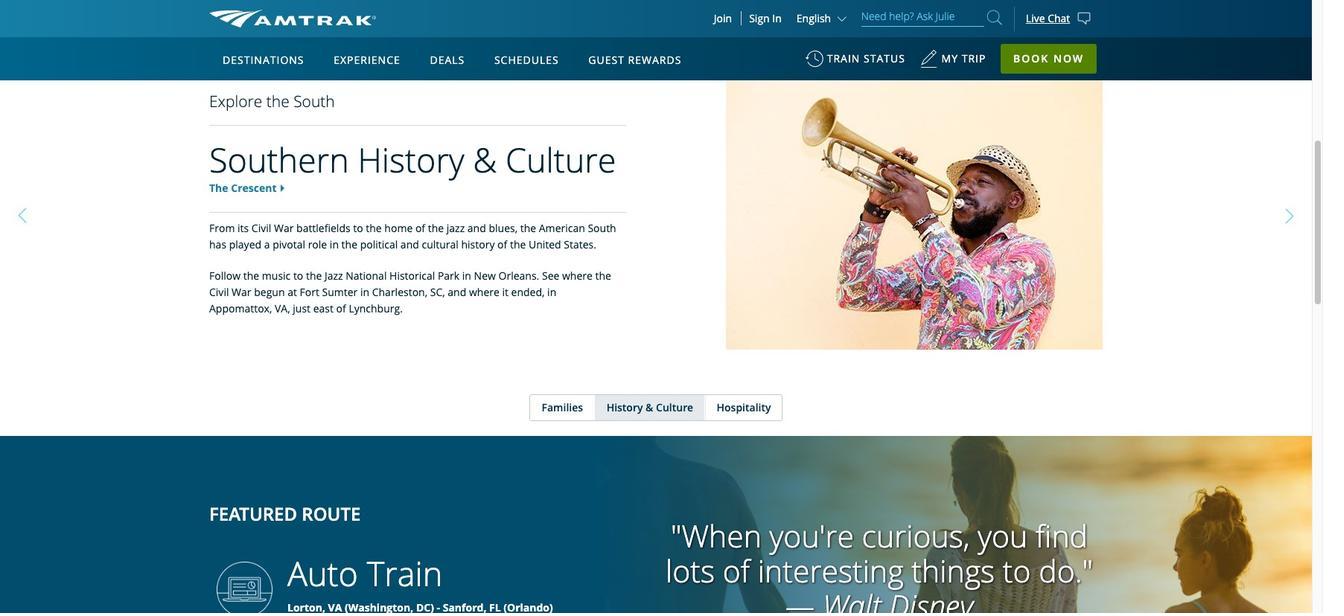 Task type: vqa. For each thing, say whether or not it's contained in the screenshot.
the left where
yes



Task type: describe. For each thing, give the bounding box(es) containing it.
route
[[302, 502, 361, 527]]

cultural
[[422, 238, 459, 252]]

guest rewards
[[589, 53, 682, 67]]

hospitality button
[[705, 396, 782, 421]]

my
[[942, 51, 959, 66]]

sc,
[[430, 285, 445, 299]]

do."
[[1039, 551, 1093, 592]]

experience
[[334, 53, 401, 67]]

from its civil war battlefields to the home of the jazz and blues, the american south has played a pivotal role in the political and cultural history of the united states.
[[209, 221, 617, 252]]

the right 'explore' at the top of page
[[266, 91, 290, 112]]

the up political
[[366, 221, 382, 235]]

featured
[[209, 502, 297, 527]]

in
[[773, 11, 782, 25]]

my trip button
[[920, 45, 986, 81]]

appomattox,
[[209, 302, 272, 316]]

east
[[313, 302, 334, 316]]

to inside follow the music to the jazz national historical park in new orleans. see where the civil war begun at fort sumter in charleston, sc, and where it ended, in appomattox, va, just east of lynchburg.
[[293, 269, 303, 283]]

live chat
[[1026, 11, 1071, 25]]

ended,
[[511, 285, 545, 299]]

to inside from its civil war battlefields to the home of the jazz and blues, the american south has played a pivotal role in the political and cultural history of the united states.
[[353, 221, 363, 235]]

of inside "when you're curious, you find lots of interesting things to do."
[[723, 551, 750, 592]]

0 vertical spatial where
[[562, 269, 593, 283]]

amtrak image
[[209, 10, 376, 28]]

english button
[[797, 11, 850, 25]]

at
[[288, 285, 297, 299]]

its
[[238, 221, 249, 235]]

auto train
[[288, 551, 443, 596]]

0 horizontal spatial where
[[469, 285, 500, 299]]

0 vertical spatial south
[[294, 91, 335, 112]]

in down see
[[548, 285, 557, 299]]

join
[[714, 11, 732, 25]]

history inside southern history & culture the crescent
[[358, 137, 464, 183]]

schedules
[[494, 53, 559, 67]]

of down blues,
[[498, 238, 507, 252]]

explore
[[209, 91, 262, 112]]

follow
[[209, 269, 241, 283]]

va,
[[275, 302, 290, 316]]

featured route
[[209, 502, 361, 527]]

live chat button
[[1014, 0, 1103, 37]]

park
[[438, 269, 460, 283]]

guest
[[589, 53, 625, 67]]

see
[[542, 269, 560, 283]]

application inside banner
[[265, 124, 622, 333]]

explore the south
[[209, 91, 335, 112]]

the up united
[[520, 221, 536, 235]]

search icon image
[[988, 7, 1002, 28]]

schedules link
[[489, 37, 565, 80]]

sign
[[749, 11, 770, 25]]

in right park
[[462, 269, 471, 283]]

jazz
[[325, 269, 343, 283]]

national
[[346, 269, 387, 283]]

train
[[827, 51, 861, 66]]

war inside from its civil war battlefields to the home of the jazz and blues, the american south has played a pivotal role in the political and cultural history of the united states.
[[274, 221, 294, 235]]

orleans.
[[499, 269, 540, 283]]

the
[[209, 181, 228, 195]]

the up begun
[[243, 269, 259, 283]]

the crescent link
[[209, 181, 277, 195]]

trip
[[962, 51, 986, 66]]

it
[[502, 285, 509, 299]]

you're
[[770, 516, 854, 557]]

chat
[[1048, 11, 1071, 25]]

of inside follow the music to the jazz national historical park in new orleans. see where the civil war begun at fort sumter in charleston, sc, and where it ended, in appomattox, va, just east of lynchburg.
[[336, 302, 346, 316]]

destinations
[[223, 53, 304, 67]]

civil inside from its civil war battlefields to the home of the jazz and blues, the american south has played a pivotal role in the political and cultural history of the united states.
[[252, 221, 271, 235]]

sign in button
[[749, 11, 782, 25]]

book now button
[[1001, 44, 1097, 74]]

deals button
[[424, 39, 471, 81]]

& inside southern history & culture the crescent
[[473, 137, 497, 183]]

curious,
[[862, 516, 970, 557]]

war inside follow the music to the jazz national historical park in new orleans. see where the civil war begun at fort sumter in charleston, sc, and where it ended, in appomattox, va, just east of lynchburg.
[[232, 285, 251, 299]]

just
[[293, 302, 311, 316]]

destinations button
[[217, 39, 310, 81]]

of right home
[[416, 221, 425, 235]]

american
[[539, 221, 585, 235]]

now
[[1054, 51, 1085, 66]]

historical
[[390, 269, 435, 283]]

"when
[[671, 516, 762, 557]]

new
[[474, 269, 496, 283]]

has
[[209, 238, 226, 252]]

live
[[1026, 11, 1045, 25]]

families
[[542, 401, 583, 415]]



Task type: locate. For each thing, give the bounding box(es) containing it.
hospitality
[[717, 401, 771, 415]]

2 vertical spatial to
[[1003, 551, 1031, 592]]

1 vertical spatial south
[[588, 221, 617, 235]]

and up history
[[468, 221, 486, 235]]

experience button
[[328, 39, 407, 81]]

0 vertical spatial and
[[468, 221, 486, 235]]

status
[[864, 51, 906, 66]]

charleston,
[[372, 285, 428, 299]]

sumter
[[322, 285, 358, 299]]

1 vertical spatial war
[[232, 285, 251, 299]]

1 vertical spatial and
[[401, 238, 419, 252]]

book now
[[1014, 51, 1085, 66]]

the up cultural
[[428, 221, 444, 235]]

begun
[[254, 285, 285, 299]]

0 vertical spatial civil
[[252, 221, 271, 235]]

train
[[367, 551, 443, 596]]

in inside from its civil war battlefields to the home of the jazz and blues, the american south has played a pivotal role in the political and cultural history of the united states.
[[330, 238, 339, 252]]

families button
[[530, 396, 594, 421]]

2 horizontal spatial and
[[468, 221, 486, 235]]

south inside from its civil war battlefields to the home of the jazz and blues, the american south has played a pivotal role in the political and cultural history of the united states.
[[588, 221, 617, 235]]

1 vertical spatial to
[[293, 269, 303, 283]]

book
[[1014, 51, 1050, 66]]

english
[[797, 11, 831, 25]]

civil up a
[[252, 221, 271, 235]]

south
[[294, 91, 335, 112], [588, 221, 617, 235]]

southern
[[209, 137, 349, 183]]

history & culture button
[[595, 396, 705, 421]]

civil
[[252, 221, 271, 235], [209, 285, 229, 299]]

south up states.
[[588, 221, 617, 235]]

history up home
[[358, 137, 464, 183]]

1 vertical spatial where
[[469, 285, 500, 299]]

culture inside history & culture button
[[656, 401, 693, 415]]

history inside button
[[607, 401, 643, 415]]

1 horizontal spatial culture
[[656, 401, 693, 415]]

to left do."
[[1003, 551, 1031, 592]]

the down blues,
[[510, 238, 526, 252]]

battlefields
[[296, 221, 351, 235]]

2 horizontal spatial to
[[1003, 551, 1031, 592]]

1 vertical spatial culture
[[656, 401, 693, 415]]

music
[[262, 269, 291, 283]]

civil inside follow the music to the jazz national historical park in new orleans. see where the civil war begun at fort sumter in charleston, sc, and where it ended, in appomattox, va, just east of lynchburg.
[[209, 285, 229, 299]]

a
[[264, 238, 270, 252]]

of right lots
[[723, 551, 750, 592]]

"when you're curious, you find lots of interesting things to do."
[[666, 516, 1093, 592]]

culture up american
[[506, 137, 616, 183]]

where
[[562, 269, 593, 283], [469, 285, 500, 299]]

sign in
[[749, 11, 782, 25]]

1 horizontal spatial history
[[607, 401, 643, 415]]

blues,
[[489, 221, 518, 235]]

0 horizontal spatial war
[[232, 285, 251, 299]]

fort
[[300, 285, 319, 299]]

0 vertical spatial history
[[358, 137, 464, 183]]

0 horizontal spatial south
[[294, 91, 335, 112]]

where down new
[[469, 285, 500, 299]]

guest rewards button
[[583, 39, 688, 81]]

political
[[360, 238, 398, 252]]

0 vertical spatial war
[[274, 221, 294, 235]]

1 horizontal spatial south
[[588, 221, 617, 235]]

jazz
[[447, 221, 465, 235]]

0 horizontal spatial and
[[401, 238, 419, 252]]

history right families
[[607, 401, 643, 415]]

1 horizontal spatial war
[[274, 221, 294, 235]]

and inside follow the music to the jazz national historical park in new orleans. see where the civil war begun at fort sumter in charleston, sc, and where it ended, in appomattox, va, just east of lynchburg.
[[448, 285, 466, 299]]

and for park
[[448, 285, 466, 299]]

1 horizontal spatial where
[[562, 269, 593, 283]]

states.
[[564, 238, 597, 252]]

culture
[[506, 137, 616, 183], [656, 401, 693, 415]]

join button
[[705, 11, 742, 25]]

0 horizontal spatial to
[[293, 269, 303, 283]]

banner
[[0, 0, 1312, 344]]

played
[[229, 238, 262, 252]]

lots
[[666, 551, 715, 592]]

of
[[416, 221, 425, 235], [498, 238, 507, 252], [336, 302, 346, 316], [723, 551, 750, 592]]

history
[[358, 137, 464, 183], [607, 401, 643, 415]]

1 horizontal spatial and
[[448, 285, 466, 299]]

&
[[473, 137, 497, 183], [646, 401, 654, 415]]

the left political
[[342, 238, 358, 252]]

interesting
[[758, 551, 904, 592]]

0 vertical spatial to
[[353, 221, 363, 235]]

0 vertical spatial &
[[473, 137, 497, 183]]

war
[[274, 221, 294, 235], [232, 285, 251, 299]]

in right role
[[330, 238, 339, 252]]

history & culture
[[607, 401, 693, 415]]

the up fort
[[306, 269, 322, 283]]

auto
[[288, 551, 358, 596]]

in
[[330, 238, 339, 252], [462, 269, 471, 283], [360, 285, 369, 299], [548, 285, 557, 299]]

Please enter your search item search field
[[862, 7, 985, 27]]

lynchburg.
[[349, 302, 403, 316]]

2 vertical spatial and
[[448, 285, 466, 299]]

war up appomattox,
[[232, 285, 251, 299]]

train status link
[[806, 45, 906, 81]]

to up at
[[293, 269, 303, 283]]

and down home
[[401, 238, 419, 252]]

united
[[529, 238, 561, 252]]

0 horizontal spatial civil
[[209, 285, 229, 299]]

civil down follow in the left top of the page
[[209, 285, 229, 299]]

and down park
[[448, 285, 466, 299]]

history
[[461, 238, 495, 252]]

find
[[1036, 516, 1088, 557]]

of down the sumter
[[336, 302, 346, 316]]

regions map image
[[265, 124, 622, 333]]

deals
[[430, 53, 465, 67]]

0 horizontal spatial &
[[473, 137, 497, 183]]

follow the music to the jazz national historical park in new orleans. see where the civil war begun at fort sumter in charleston, sc, and where it ended, in appomattox, va, just east of lynchburg.
[[209, 269, 611, 316]]

war up "pivotal"
[[274, 221, 294, 235]]

culture left hospitality 'button'
[[656, 401, 693, 415]]

to up political
[[353, 221, 363, 235]]

1 vertical spatial &
[[646, 401, 654, 415]]

1 horizontal spatial to
[[353, 221, 363, 235]]

1 horizontal spatial &
[[646, 401, 654, 415]]

to inside "when you're curious, you find lots of interesting things to do."
[[1003, 551, 1031, 592]]

southern history & culture the crescent
[[209, 137, 616, 195]]

0 horizontal spatial history
[[358, 137, 464, 183]]

rewards
[[628, 53, 682, 67]]

south down destinations popup button
[[294, 91, 335, 112]]

pivotal
[[273, 238, 305, 252]]

in down national
[[360, 285, 369, 299]]

banner containing live chat
[[0, 0, 1312, 344]]

from
[[209, 221, 235, 235]]

1 horizontal spatial civil
[[252, 221, 271, 235]]

1 vertical spatial history
[[607, 401, 643, 415]]

home
[[385, 221, 413, 235]]

0 horizontal spatial culture
[[506, 137, 616, 183]]

the down states.
[[596, 269, 611, 283]]

my trip
[[942, 51, 986, 66]]

& inside button
[[646, 401, 654, 415]]

train status
[[827, 51, 906, 66]]

role
[[308, 238, 327, 252]]

0 vertical spatial culture
[[506, 137, 616, 183]]

application
[[265, 124, 622, 333]]

1 vertical spatial civil
[[209, 285, 229, 299]]

you
[[978, 516, 1028, 557]]

where right see
[[562, 269, 593, 283]]

and for of
[[401, 238, 419, 252]]

the
[[266, 91, 290, 112], [366, 221, 382, 235], [428, 221, 444, 235], [520, 221, 536, 235], [342, 238, 358, 252], [510, 238, 526, 252], [243, 269, 259, 283], [306, 269, 322, 283], [596, 269, 611, 283]]

things
[[912, 551, 995, 592]]

culture inside southern history & culture the crescent
[[506, 137, 616, 183]]

crescent
[[231, 181, 277, 195]]



